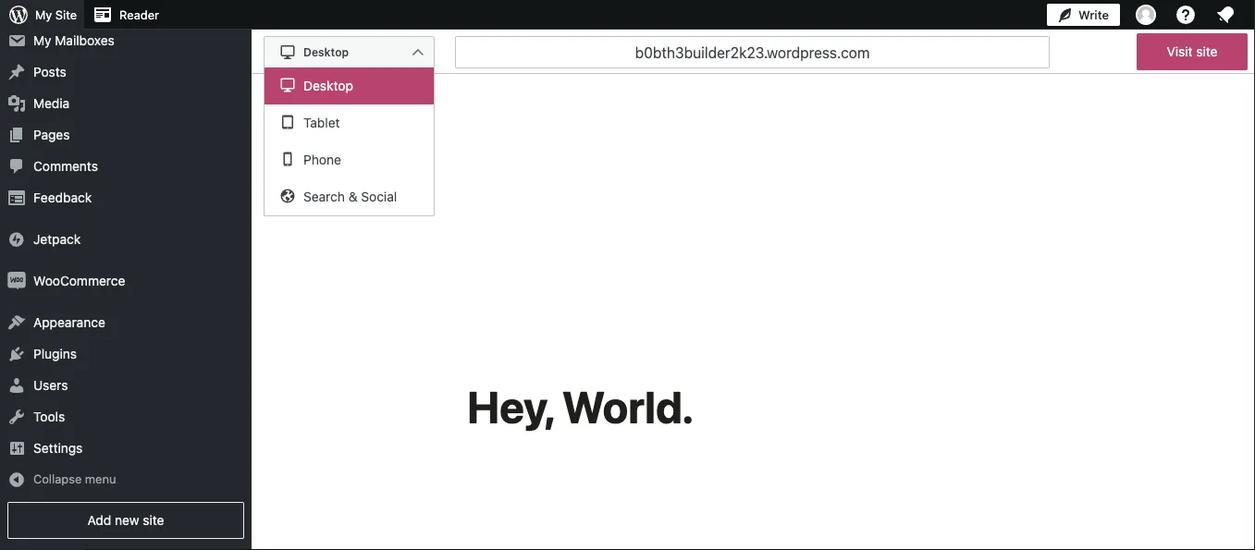 Task type: describe. For each thing, give the bounding box(es) containing it.
posts
[[33, 64, 66, 80]]

my site link
[[0, 0, 84, 30]]

pages
[[33, 127, 70, 143]]

write link
[[1047, 0, 1120, 30]]

social
[[361, 189, 397, 204]]

my profile image
[[1136, 5, 1156, 25]]

manage your notifications image
[[1215, 4, 1237, 26]]

comments link
[[0, 151, 252, 182]]

img image for woocommerce
[[7, 272, 26, 291]]

plugins
[[33, 347, 77, 362]]

users link
[[0, 370, 252, 402]]

comments
[[33, 159, 98, 174]]

woocommerce
[[33, 273, 125, 289]]

jetpack link
[[0, 224, 252, 255]]

feedback link
[[0, 182, 252, 214]]

img image for jetpack
[[7, 230, 26, 249]]

desktop link
[[265, 68, 434, 105]]

reader
[[119, 8, 159, 22]]

users
[[33, 378, 68, 393]]

1 horizontal spatial site
[[1197, 44, 1218, 59]]

tools link
[[0, 402, 252, 433]]

help image
[[1175, 4, 1197, 26]]

settings link
[[0, 433, 252, 465]]

add new site link
[[7, 502, 244, 539]]

pages link
[[0, 119, 252, 151]]

search
[[303, 189, 345, 204]]

tools
[[33, 409, 65, 425]]

appearance
[[33, 315, 105, 330]]

visit site
[[1167, 44, 1218, 59]]

search & social
[[303, 189, 397, 204]]

desktop inside list box
[[303, 78, 353, 93]]

my for my mailboxes
[[33, 33, 51, 48]]



Task type: locate. For each thing, give the bounding box(es) containing it.
settings
[[33, 441, 83, 456]]

reader link
[[84, 0, 166, 30]]

0 vertical spatial desktop
[[303, 46, 349, 59]]

visit site link
[[1137, 33, 1248, 70]]

new
[[115, 513, 139, 528]]

1 img image from the top
[[7, 230, 26, 249]]

tablet
[[303, 115, 340, 130]]

site right visit
[[1197, 44, 1218, 59]]

desktop list box
[[264, 68, 435, 216]]

my down my site link
[[33, 33, 51, 48]]

2 desktop from the top
[[303, 78, 353, 93]]

woocommerce link
[[0, 266, 252, 297]]

visit
[[1167, 44, 1193, 59]]

write
[[1079, 8, 1109, 22]]

media link
[[0, 88, 252, 119]]

my for my site
[[35, 8, 52, 22]]

my mailboxes
[[33, 33, 115, 48]]

appearance link
[[0, 307, 252, 339]]

0 vertical spatial my
[[35, 8, 52, 22]]

mailboxes
[[55, 33, 115, 48]]

1 vertical spatial my
[[33, 33, 51, 48]]

my site
[[35, 8, 77, 22]]

posts link
[[0, 57, 252, 88]]

collapse
[[33, 472, 82, 486]]

tablet link
[[265, 105, 434, 142]]

my
[[35, 8, 52, 22], [33, 33, 51, 48]]

jetpack
[[33, 232, 81, 247]]

site
[[55, 8, 77, 22]]

site right new
[[143, 513, 164, 528]]

desktop
[[303, 46, 349, 59], [303, 78, 353, 93]]

site
[[1197, 44, 1218, 59], [143, 513, 164, 528]]

0 vertical spatial img image
[[7, 230, 26, 249]]

1 vertical spatial desktop
[[303, 78, 353, 93]]

1 desktop from the top
[[303, 46, 349, 59]]

plugins link
[[0, 339, 252, 370]]

0 vertical spatial site
[[1197, 44, 1218, 59]]

my mailboxes link
[[0, 25, 252, 57]]

media
[[33, 96, 70, 111]]

add new site
[[87, 513, 164, 528]]

img image left jetpack
[[7, 230, 26, 249]]

img image left woocommerce
[[7, 272, 26, 291]]

1 vertical spatial img image
[[7, 272, 26, 291]]

search & social link
[[265, 179, 434, 216]]

desktop up tablet
[[303, 78, 353, 93]]

add
[[87, 513, 111, 528]]

2 img image from the top
[[7, 272, 26, 291]]

phone link
[[265, 142, 434, 179]]

&
[[349, 189, 358, 204]]

0 horizontal spatial site
[[143, 513, 164, 528]]

img image inside woocommerce link
[[7, 272, 26, 291]]

img image inside jetpack 'link'
[[7, 230, 26, 249]]

collapse menu
[[33, 472, 116, 486]]

phone
[[303, 152, 341, 167]]

1 vertical spatial site
[[143, 513, 164, 528]]

feedback
[[33, 190, 92, 205]]

collapse menu link
[[0, 465, 252, 495]]

None text field
[[455, 36, 1050, 68]]

img image
[[7, 230, 26, 249], [7, 272, 26, 291]]

desktop up desktop link
[[303, 46, 349, 59]]

menu
[[85, 472, 116, 486]]

my left site
[[35, 8, 52, 22]]



Task type: vqa. For each thing, say whether or not it's contained in the screenshot.
Group
no



